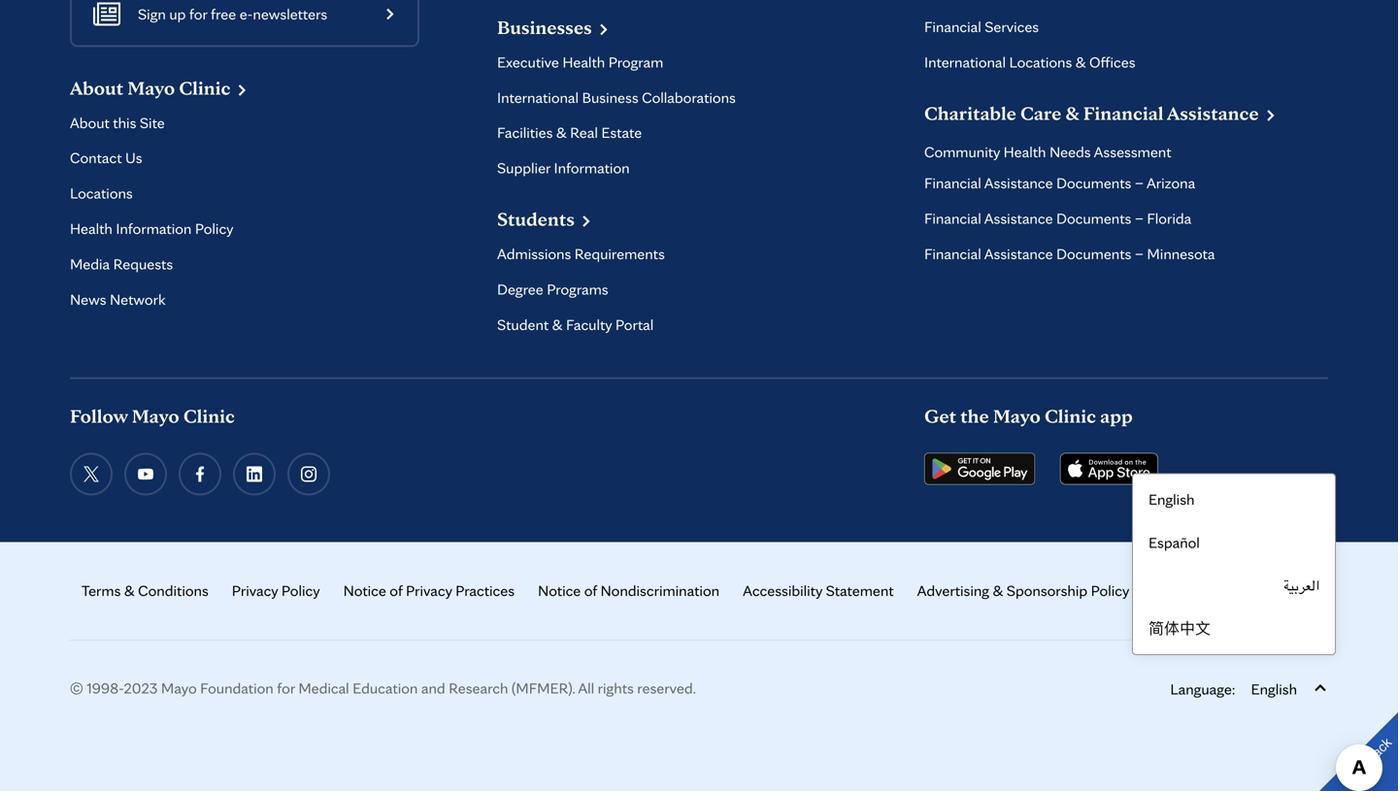 Task type: locate. For each thing, give the bounding box(es) containing it.
0 horizontal spatial health
[[70, 219, 112, 238]]

1 – from the top
[[1135, 174, 1144, 192]]

1 horizontal spatial notice
[[538, 581, 581, 600]]

about for about mayo clinic
[[70, 76, 123, 99]]

1 about from the top
[[70, 76, 123, 99]]

health for executive
[[563, 52, 605, 71]]

information inside supplier information text box
[[554, 158, 630, 177]]

1 vertical spatial about
[[70, 113, 110, 132]]

assistance inside 'link'
[[984, 209, 1053, 228]]

information up requests at the left of page
[[116, 219, 192, 238]]

2 documents from the top
[[1056, 209, 1131, 228]]

feedback button
[[1303, 696, 1398, 791]]

information for businesses
[[554, 158, 630, 177]]

about up about this site
[[70, 76, 123, 99]]

& right terms
[[124, 581, 135, 600]]

health up business
[[563, 52, 605, 71]]

international
[[924, 52, 1006, 71], [497, 88, 579, 107]]

locations inside text field
[[1009, 52, 1072, 71]]

portal
[[616, 315, 654, 334]]

international inside text box
[[497, 88, 579, 107]]

financial services link
[[924, 17, 1039, 37]]

of inside text field
[[584, 581, 597, 600]]

privacy
[[232, 581, 278, 600], [406, 581, 452, 600]]

english left size 16 icon
[[1251, 680, 1297, 699]]

Executive Health Program text field
[[497, 52, 663, 72]]

assistance up arizona
[[1167, 101, 1259, 125]]

financial inside financial assistance documents – florida text box
[[924, 209, 981, 228]]

documents down needs
[[1056, 174, 1131, 192]]

1 horizontal spatial of
[[584, 581, 597, 600]]

0 vertical spatial health
[[563, 52, 605, 71]]

0 vertical spatial for
[[189, 4, 207, 23]]

financial inside financial assistance documents – arizona text box
[[924, 174, 981, 192]]

businesses
[[497, 15, 592, 39]]

minnesota
[[1147, 244, 1215, 263]]

student & faculty portal link
[[497, 315, 654, 335]]

locations down contact us link
[[70, 184, 133, 203]]

1 vertical spatial –
[[1135, 209, 1144, 228]]

& left offices
[[1076, 52, 1086, 71]]

about inside about mayo clinic text field
[[70, 76, 123, 99]]

newsletters
[[253, 4, 327, 23]]

0 horizontal spatial english
[[1149, 490, 1195, 509]]

arizona
[[1147, 174, 1195, 192]]

requirements
[[575, 244, 665, 263]]

follow mayo clinic
[[70, 405, 235, 428]]

admissions requirements link
[[497, 244, 665, 264]]

for left 'medical'
[[277, 679, 295, 698]]

1 horizontal spatial information
[[554, 158, 630, 177]]

2 vertical spatial health
[[70, 219, 112, 238]]

assistance down community health needs assessment text field in the top of the page
[[984, 174, 1053, 192]]

0 horizontal spatial privacy
[[232, 581, 278, 600]]

of
[[390, 581, 403, 600], [584, 581, 597, 600]]

health up media at left top
[[70, 219, 112, 238]]

health for community
[[1004, 142, 1046, 161]]

العربية
[[1284, 576, 1320, 595]]

2 – from the top
[[1135, 209, 1144, 228]]

English text field
[[1149, 490, 1195, 510]]

0 horizontal spatial international
[[497, 88, 579, 107]]

3 documents from the top
[[1056, 244, 1131, 263]]

1 horizontal spatial english
[[1251, 680, 1297, 699]]

2 horizontal spatial policy
[[1091, 581, 1130, 600]]

education
[[353, 679, 418, 698]]

health down the care
[[1004, 142, 1046, 161]]

Supplier Information text field
[[497, 158, 630, 178]]

for
[[189, 4, 207, 23], [277, 679, 295, 698]]

Español text field
[[1149, 533, 1200, 553]]

Financial Assistance Documents – Florida text field
[[924, 209, 1192, 229]]

android app on google play image
[[924, 453, 1036, 485]]

Sign up for free e-newsletters text field
[[138, 2, 327, 26]]

International Locations & Offices text field
[[924, 52, 1136, 72]]

about
[[70, 76, 123, 99], [70, 113, 110, 132]]

0 vertical spatial locations
[[1009, 52, 1072, 71]]

financial for financial services
[[924, 17, 981, 36]]

supplier information
[[497, 158, 630, 177]]

– left arizona
[[1135, 174, 1144, 192]]

requests
[[113, 254, 173, 273]]

0 horizontal spatial information
[[116, 219, 192, 238]]

1 vertical spatial english
[[1251, 680, 1297, 699]]

accessibility
[[743, 581, 823, 600]]

Financial Services text field
[[924, 17, 1039, 37]]

2 notice from the left
[[538, 581, 581, 600]]

mayo up site
[[127, 76, 175, 99]]

español link
[[1149, 533, 1200, 553]]

degree
[[497, 280, 543, 298]]

1 vertical spatial documents
[[1056, 209, 1131, 228]]

students link
[[497, 203, 594, 233]]

1 vertical spatial for
[[277, 679, 295, 698]]

advertising & sponsorship policy link
[[917, 581, 1130, 601]]

of inside text box
[[390, 581, 403, 600]]

english inside dropdown button
[[1251, 680, 1297, 699]]

financial inside "financial services" text field
[[924, 17, 981, 36]]

documents for florida
[[1056, 209, 1131, 228]]

1 horizontal spatial policy
[[281, 581, 320, 600]]

2 horizontal spatial health
[[1004, 142, 1046, 161]]

size 16 image
[[1313, 680, 1328, 699]]

1 vertical spatial international
[[497, 88, 579, 107]]

0 horizontal spatial notice
[[343, 581, 386, 600]]

facilities & real estate
[[497, 123, 642, 142]]

privacy right the 'conditions'
[[232, 581, 278, 600]]

1 horizontal spatial for
[[277, 679, 295, 698]]

clinic inside text field
[[179, 76, 231, 99]]

information
[[554, 158, 630, 177], [116, 219, 192, 238]]

& left faculty
[[552, 315, 563, 334]]

– inside 'link'
[[1135, 209, 1144, 228]]

2 of from the left
[[584, 581, 597, 600]]

financial
[[924, 17, 981, 36], [1083, 101, 1164, 125], [924, 174, 981, 192], [924, 209, 981, 228], [924, 244, 981, 263]]

information inside the health information policy text box
[[116, 219, 192, 238]]

notice right privacy policy
[[343, 581, 386, 600]]

& for advertising & sponsorship policy
[[993, 581, 1003, 600]]

international down executive
[[497, 88, 579, 107]]

documents inside 'link'
[[1056, 209, 1131, 228]]

locations
[[1009, 52, 1072, 71], [70, 184, 133, 203]]

1 notice from the left
[[343, 581, 386, 600]]

– left minnesota on the top of page
[[1135, 244, 1144, 263]]

1 horizontal spatial locations
[[1009, 52, 1072, 71]]

1 horizontal spatial health
[[563, 52, 605, 71]]

mayo right the
[[993, 405, 1041, 428]]

this
[[113, 113, 136, 132]]

all
[[578, 679, 594, 698]]

nondiscrimination
[[601, 581, 720, 600]]

简体中文 link
[[1149, 619, 1211, 639]]

1 vertical spatial locations
[[70, 184, 133, 203]]

1 privacy from the left
[[232, 581, 278, 600]]

0 horizontal spatial policy
[[195, 219, 234, 238]]

0 horizontal spatial of
[[390, 581, 403, 600]]

privacy policy
[[232, 581, 320, 600]]

health inside text field
[[1004, 142, 1046, 161]]

health inside text field
[[563, 52, 605, 71]]

2 vertical spatial documents
[[1056, 244, 1131, 263]]

1 horizontal spatial privacy
[[406, 581, 452, 600]]

简体中文 text field
[[1149, 619, 1211, 639]]

clinic
[[179, 76, 231, 99], [183, 405, 235, 428], [1045, 405, 1096, 428]]

0 vertical spatial about
[[70, 76, 123, 99]]

notice right practices
[[538, 581, 581, 600]]

privacy left practices
[[406, 581, 452, 600]]

العربية link
[[1284, 576, 1320, 596]]

notice for notice of nondiscrimination
[[538, 581, 581, 600]]

About Mayo Clinic text field
[[70, 72, 250, 99]]

privacy inside text box
[[406, 581, 452, 600]]

0 horizontal spatial for
[[189, 4, 207, 23]]

& inside "text box"
[[124, 581, 135, 600]]

& right advertising
[[993, 581, 1003, 600]]

about this site link
[[70, 113, 165, 133]]

students
[[497, 207, 579, 231]]

privacy policy link
[[232, 581, 320, 601]]

0 vertical spatial english
[[1149, 490, 1195, 509]]

policy inside text field
[[1091, 581, 1130, 600]]

community
[[924, 142, 1000, 161]]

&
[[1076, 52, 1086, 71], [1066, 101, 1079, 125], [556, 123, 567, 142], [552, 315, 563, 334], [124, 581, 135, 600], [993, 581, 1003, 600]]

assistance for financial assistance documents – florida
[[984, 209, 1053, 228]]

of for privacy
[[390, 581, 403, 600]]

faculty
[[566, 315, 612, 334]]

español
[[1149, 533, 1200, 552]]

secondary element
[[0, 0, 1398, 542]]

of left practices
[[390, 581, 403, 600]]

of left the nondiscrimination
[[584, 581, 597, 600]]

0 horizontal spatial locations
[[70, 184, 133, 203]]

international business collaborations link
[[497, 88, 736, 107]]

Accessibility Statement text field
[[743, 581, 894, 601]]

english up español on the right of page
[[1149, 490, 1195, 509]]

3 – from the top
[[1135, 244, 1144, 263]]

collaborations
[[642, 88, 736, 107]]

none text field containing charitable care & financial
[[924, 97, 1279, 125]]

international down financial services 'link' in the top of the page
[[924, 52, 1006, 71]]

english inside language: element
[[1149, 490, 1195, 509]]

mayo right follow
[[132, 405, 179, 428]]

sign
[[138, 4, 166, 23]]

–
[[1135, 174, 1144, 192], [1135, 209, 1144, 228], [1135, 244, 1144, 263]]

policy
[[195, 219, 234, 238], [281, 581, 320, 600], [1091, 581, 1130, 600]]

and
[[421, 679, 445, 698]]

documents up financial assistance documents – minnesota
[[1056, 209, 1131, 228]]

1 vertical spatial information
[[116, 219, 192, 238]]

about left the this
[[70, 113, 110, 132]]

get the mayo clinic app
[[924, 405, 1133, 428]]

financial for financial assistance documents – florida
[[924, 209, 981, 228]]

notice inside text box
[[343, 581, 386, 600]]

financial services
[[924, 17, 1039, 36]]

– left florida
[[1135, 209, 1144, 228]]

assistance down financial assistance documents – arizona text box
[[984, 209, 1053, 228]]

policy inside text box
[[195, 219, 234, 238]]

documents down financial assistance documents – florida 'link' at the top right of the page
[[1056, 244, 1131, 263]]

about mayo clinic
[[70, 76, 231, 99]]

0 vertical spatial international
[[924, 52, 1006, 71]]

accessibility statement
[[743, 581, 894, 600]]

2 about from the top
[[70, 113, 110, 132]]

& for facilities & real estate
[[556, 123, 567, 142]]

financial assistance documents – arizona
[[924, 174, 1195, 192]]

& left real
[[556, 123, 567, 142]]

assistance down financial assistance documents – florida text box
[[984, 244, 1053, 263]]

1 horizontal spatial international
[[924, 52, 1006, 71]]

international inside text field
[[924, 52, 1006, 71]]

student
[[497, 315, 549, 334]]

of for nondiscrimination
[[584, 581, 597, 600]]

information down real
[[554, 158, 630, 177]]

the
[[960, 405, 989, 428]]

Advertising & Sponsorship Policy text field
[[917, 581, 1130, 601]]

Terms & Conditions text field
[[82, 581, 209, 601]]

2 privacy from the left
[[406, 581, 452, 600]]

1 of from the left
[[390, 581, 403, 600]]

about this site
[[70, 113, 165, 132]]

for inside sign up for free e-newsletters "text box"
[[189, 4, 207, 23]]

for right up
[[189, 4, 207, 23]]

0 vertical spatial documents
[[1056, 174, 1131, 192]]

charitable care & financial
[[924, 101, 1164, 125]]

0 vertical spatial –
[[1135, 174, 1144, 192]]

business
[[582, 88, 639, 107]]

Privacy Policy text field
[[232, 581, 320, 601]]

facilities & real estate link
[[497, 123, 642, 143]]

about inside about this site text box
[[70, 113, 110, 132]]

financial inside financial assistance documents – minnesota text box
[[924, 244, 981, 263]]

1 documents from the top
[[1056, 174, 1131, 192]]

© 1998-2023 mayo foundation for medical education and research (mfmer). all rights reserved.
[[70, 679, 696, 698]]

app
[[1100, 405, 1133, 428]]

get
[[924, 405, 956, 428]]

notice inside text field
[[538, 581, 581, 600]]

financial for financial assistance documents – minnesota
[[924, 244, 981, 263]]

degree programs
[[497, 280, 608, 298]]

1 vertical spatial health
[[1004, 142, 1046, 161]]

notice
[[343, 581, 386, 600], [538, 581, 581, 600]]

None text field
[[924, 97, 1279, 125]]

information for about mayo clinic
[[116, 219, 192, 238]]

care
[[1021, 101, 1062, 125]]

2 vertical spatial –
[[1135, 244, 1144, 263]]

0 vertical spatial information
[[554, 158, 630, 177]]

up
[[169, 4, 186, 23]]

& right the care
[[1066, 101, 1079, 125]]

privacy inside text box
[[232, 581, 278, 600]]

terms & conditions link
[[82, 581, 209, 601]]

& inside text field
[[1076, 52, 1086, 71]]

locations down services
[[1009, 52, 1072, 71]]



Task type: vqa. For each thing, say whether or not it's contained in the screenshot.
Below are current clinical trials.
no



Task type: describe. For each thing, give the bounding box(es) containing it.
e-
[[240, 4, 253, 23]]

International Business Collaborations text field
[[497, 88, 736, 107]]

contact us
[[70, 148, 142, 167]]

facilities
[[497, 123, 553, 142]]

reserved.
[[637, 679, 696, 698]]

简体中文
[[1149, 619, 1211, 638]]

– for minnesota
[[1135, 244, 1144, 263]]

News Network text field
[[70, 290, 166, 309]]

Degree Programs text field
[[497, 280, 608, 299]]

terms
[[82, 581, 121, 600]]

news
[[70, 290, 106, 309]]

financial assistance documents – arizona link
[[924, 174, 1195, 193]]

foundation
[[200, 679, 274, 698]]

site
[[140, 113, 165, 132]]

media requests link
[[70, 254, 173, 274]]

media
[[70, 254, 110, 273]]

financial assistance documents – florida
[[924, 209, 1192, 228]]

language:
[[1170, 680, 1236, 699]]

locations link
[[70, 184, 133, 203]]

terms & conditions
[[82, 581, 209, 600]]

clinic for follow mayo clinic
[[183, 405, 235, 428]]

international locations & offices link
[[924, 52, 1136, 72]]

about mayo clinic link
[[70, 72, 250, 101]]

Student & Faculty Portal text field
[[497, 315, 654, 335]]

advertising
[[917, 581, 989, 600]]

Contact Us text field
[[70, 148, 142, 168]]

practices
[[456, 581, 515, 600]]

english button
[[1251, 677, 1328, 702]]

admissions
[[497, 244, 571, 263]]

Admissions Requirements text field
[[497, 244, 665, 264]]

documents for arizona
[[1056, 174, 1131, 192]]

Businesses text field
[[497, 12, 612, 39]]

apple download on the app store image
[[1059, 453, 1158, 485]]

international locations & offices
[[924, 52, 1136, 71]]

degree programs link
[[497, 280, 608, 299]]

Notice of Privacy Practices text field
[[343, 581, 515, 601]]

health inside text box
[[70, 219, 112, 238]]

Notice of Nondiscrimination text field
[[538, 581, 720, 601]]

businesses link
[[497, 12, 612, 41]]

notice of privacy practices
[[343, 581, 515, 600]]

& for terms & conditions
[[124, 581, 135, 600]]

news network link
[[70, 290, 166, 309]]

conditions
[[138, 581, 209, 600]]

international for financial
[[924, 52, 1006, 71]]

العربية text field
[[1284, 576, 1320, 596]]

supplier information link
[[497, 158, 630, 178]]

health information policy
[[70, 219, 234, 238]]

– for florida
[[1135, 209, 1144, 228]]

executive health program
[[497, 52, 663, 71]]

feedback
[[1342, 735, 1395, 788]]

financial assistance documents – florida link
[[924, 209, 1192, 229]]

– for arizona
[[1135, 174, 1144, 192]]

About this Site text field
[[70, 113, 165, 133]]

network
[[110, 290, 166, 309]]

charitable
[[924, 101, 1017, 125]]

english link
[[1149, 490, 1195, 510]]

media requests
[[70, 254, 173, 273]]

clinic for about mayo clinic
[[179, 76, 231, 99]]

community health needs assessment link
[[924, 142, 1171, 162]]

about for about this site
[[70, 113, 110, 132]]

contact us link
[[70, 148, 142, 168]]

assessment
[[1094, 142, 1171, 161]]

documents for minnesota
[[1056, 244, 1131, 263]]

news network
[[70, 290, 166, 309]]

language: element
[[1133, 474, 1335, 655]]

executive
[[497, 52, 559, 71]]

financial inside text box
[[1083, 101, 1164, 125]]

rights
[[598, 679, 634, 698]]

Media Requests text field
[[70, 254, 173, 274]]

& for student & faculty portal
[[552, 315, 563, 334]]

Financial Assistance Documents – Minnesota text field
[[924, 244, 1215, 264]]

Locations text field
[[70, 184, 133, 203]]

financial for financial assistance documents – arizona
[[924, 174, 981, 192]]

1998-
[[87, 679, 124, 698]]

financial assistance documents – minnesota
[[924, 244, 1215, 263]]

Facilities & Real Estate text field
[[497, 123, 642, 143]]

estate
[[601, 123, 642, 142]]

policy inside text box
[[281, 581, 320, 600]]

services
[[985, 17, 1039, 36]]

Students text field
[[497, 203, 594, 231]]

follow
[[70, 405, 128, 428]]

medical
[[298, 679, 349, 698]]

international business collaborations
[[497, 88, 736, 107]]

needs
[[1050, 142, 1091, 161]]

assistance for financial assistance documents – arizona
[[984, 174, 1053, 192]]

sponsorship
[[1007, 581, 1088, 600]]

mayo right '2023'
[[161, 679, 197, 698]]

international for executive
[[497, 88, 579, 107]]

health information policy link
[[70, 219, 234, 239]]

(mfmer).
[[512, 679, 575, 698]]

accessibility statement link
[[743, 581, 894, 601]]

Health Information Policy text field
[[70, 219, 234, 239]]

student & faculty portal
[[497, 315, 654, 334]]

statement
[[826, 581, 894, 600]]

offices
[[1089, 52, 1136, 71]]

assistance for financial assistance documents – minnesota
[[984, 244, 1053, 263]]

free
[[211, 4, 236, 23]]

Financial Assistance Documents – Arizona text field
[[924, 174, 1195, 193]]

sign up for free e-newsletters link
[[70, 0, 474, 47]]

notice for notice of privacy practices
[[343, 581, 386, 600]]

executive health program link
[[497, 52, 663, 72]]

Community Health Needs Assessment text field
[[924, 142, 1171, 162]]

notice of nondiscrimination
[[538, 581, 720, 600]]

©
[[70, 679, 83, 698]]

notice of privacy practices link
[[343, 581, 515, 601]]

mayo inside text field
[[127, 76, 175, 99]]



